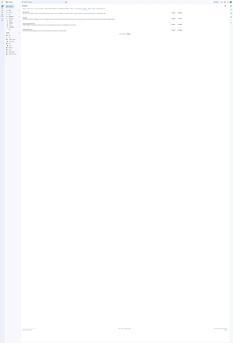 Task type: vqa. For each thing, say whether or not it's contained in the screenshot.
the leftmost templates
yes



Task type: locate. For each thing, give the bounding box(es) containing it.
2 or from the left
[[92, 14, 93, 16]]

filters
[[121, 21, 124, 22]]

remap
[[71, 27, 74, 28]]

1 vertical spatial templates
[[50, 21, 54, 22]]

heading up spaces
[[0, 13, 5, 14]]

enable
[[192, 27, 195, 28], [25, 27, 28, 28]]

custom keyboard shortcuts enable the ability to customise your keyboard shortcuts via a new settings tab from which you can remap keys to various actions.
[[25, 26, 85, 28]]

promotions link
[[10, 30, 16, 31]]

hello link
[[10, 39, 12, 40]]

1 horizontal spatial or
[[92, 14, 93, 16]]

0 horizontal spatial you
[[71, 14, 72, 16]]

archive
[[56, 14, 59, 16]]

you inside auto-advance show the next conversation instead of your inbox after you delete, archive or mute a conversation. you can select whether to advance to the next or previous conversation on the 'general settings' page.
[[71, 14, 72, 16]]

conversation
[[32, 14, 38, 16], [98, 14, 104, 16]]

0 horizontal spatial labels
[[7, 36, 10, 37]]

29 link
[[1, 6, 4, 8]]

forwarding
[[65, 9, 70, 10]]

1 vertical spatial your
[[40, 27, 42, 28]]

you
[[71, 14, 72, 16], [94, 21, 96, 22]]

customise
[[35, 27, 39, 28]]

spaces heading
[[0, 18, 5, 19]]

your inside auto-advance show the next conversation instead of your inbox after you delete, archive or mute a conversation. you can select whether to advance to the next or previous conversation on the 'general settings' page.
[[43, 14, 45, 16]]

29 up mail
[[3, 6, 4, 7]]

0 horizontal spatial next
[[30, 14, 32, 16]]

0 vertical spatial 29
[[3, 6, 4, 7]]

the
[[28, 14, 30, 16], [88, 14, 90, 16], [105, 14, 107, 16], [72, 21, 73, 22], [84, 21, 86, 22], [29, 27, 30, 28]]

and left pop/imap
[[71, 9, 72, 10]]

various
[[77, 27, 81, 28]]

0 vertical spatial inbox
[[35, 9, 37, 10]]

in
[[83, 21, 84, 22]]

2 conversation from the left
[[98, 14, 104, 16]]

next left previous
[[90, 14, 92, 16]]

or
[[60, 14, 61, 16], [92, 14, 93, 16]]

labels heading
[[7, 36, 21, 37]]

navigation
[[25, 37, 234, 39]]

1 vertical spatial inbox link
[[10, 11, 12, 12]]

0 horizontal spatial shortcuts
[[34, 26, 39, 27]]

next right show
[[30, 14, 32, 16]]

you inside auto-advance show the next conversation instead of your inbox after you delete, archive or mute a conversation. you can select whether to advance to the next or previous conversation on the 'general settings' page.
[[51, 14, 52, 16]]

sent
[[10, 16, 12, 17]]

0 vertical spatial inbox link
[[35, 9, 37, 10]]

scheduled
[[10, 18, 15, 19]]

29 up 18
[[21, 11, 22, 12]]

on
[[104, 14, 105, 16]]

themes link
[[103, 9, 106, 10]]

social link
[[10, 23, 13, 24]]

1 horizontal spatial labels
[[30, 9, 33, 10]]

heading
[[0, 13, 5, 14], [0, 22, 5, 23]]

enable right enable radio
[[192, 27, 195, 28]]

labels right general
[[30, 9, 33, 10]]

18
[[21, 18, 22, 19]]

the down meet
[[88, 14, 90, 16]]

1 conversation from the left
[[32, 14, 38, 16]]

0 horizontal spatial you
[[51, 14, 52, 16]]

gmail image
[[7, 1, 14, 4]]

1 vertical spatial you
[[94, 21, 96, 22]]

frequent
[[28, 21, 32, 22]]

0 horizontal spatial 29
[[3, 6, 4, 7]]

and for meet
[[86, 9, 88, 10]]

labels for the labels heading
[[7, 36, 10, 37]]

can left remap
[[69, 27, 70, 28]]

labels
[[30, 9, 33, 10], [7, 36, 10, 37]]

auto-advance show the next conversation instead of your inbox after you delete, archive or mute a conversation. you can select whether to advance to the next or previous conversation on the 'general settings' page.
[[25, 13, 118, 16]]

leaf
[[10, 48, 12, 49]]

enable inside custom keyboard shortcuts enable the ability to customise your keyboard shortcuts via a new settings tab from which you can remap keys to various actions.
[[25, 27, 28, 28]]

1 vertical spatial advance
[[83, 14, 87, 16]]

categories link
[[10, 20, 15, 22]]

instead
[[38, 14, 42, 16]]

gems
[[10, 50, 13, 51]]

1 horizontal spatial enable
[[192, 27, 195, 28]]

0 vertical spatial you
[[71, 14, 72, 16]]

1 vertical spatial heading
[[0, 22, 5, 23]]

heading down spaces heading at the top of the page
[[0, 22, 5, 23]]

work
[[10, 46, 13, 47]]

keyboard
[[29, 26, 34, 27], [42, 27, 46, 28]]

shortcuts
[[34, 26, 39, 27], [46, 27, 51, 28]]

1 horizontal spatial 29
[[21, 11, 22, 12]]

forwarding and pop/imap link
[[65, 9, 77, 10]]

promotions
[[10, 30, 16, 31]]

laughter dazzle link
[[10, 43, 17, 44]]

blocked
[[55, 9, 59, 10]]

templates right "time."
[[50, 21, 54, 22]]

and right filters
[[53, 9, 55, 10]]

and for blocked
[[53, 9, 55, 10]]

to down chat and meet link
[[87, 14, 88, 16]]

settings
[[25, 5, 31, 7]]

keyboard down 'save'
[[42, 27, 46, 28]]

0 vertical spatial templates
[[25, 19, 30, 21]]

advanced
[[92, 9, 97, 10]]

or left mute
[[60, 14, 61, 16]]

templates
[[39, 21, 43, 22], [114, 21, 119, 22]]

to right "whether"
[[82, 14, 83, 16]]

shortcuts up "customise"
[[34, 26, 39, 27]]

and right chat
[[86, 9, 88, 10]]

previous
[[94, 14, 97, 16]]

and left "import" at the top of page
[[43, 9, 45, 10]]

1 horizontal spatial next
[[90, 14, 92, 16]]

conversation left instead
[[32, 14, 38, 16]]

0 vertical spatial shortcuts
[[34, 26, 39, 27]]

general
[[25, 9, 29, 10]]

1 next from the left
[[30, 14, 32, 16]]

the left ability
[[29, 27, 30, 28]]

hello
[[10, 39, 12, 40]]

1 horizontal spatial conversation
[[98, 14, 104, 16]]

can left select
[[73, 14, 74, 16]]

1 horizontal spatial a
[[63, 14, 64, 16]]

0 horizontal spatial templates
[[25, 19, 30, 21]]

you right the after
[[51, 14, 52, 16]]

offline
[[98, 9, 101, 10]]

0 vertical spatial you
[[51, 14, 52, 16]]

your for keyboard
[[40, 27, 42, 28]]

0 horizontal spatial enable
[[25, 27, 28, 28]]

templates right into
[[39, 21, 43, 22]]

you right toolbar.
[[94, 21, 96, 22]]

a right mute
[[63, 14, 64, 16]]

your right "of"
[[43, 14, 45, 16]]

29
[[3, 6, 4, 7], [21, 11, 22, 12]]

0 horizontal spatial or
[[60, 14, 61, 16]]

your inside custom keyboard shortcuts enable the ability to customise your keyboard shortcuts via a new settings tab from which you can remap keys to various actions.
[[40, 27, 42, 28]]

1 vertical spatial labels
[[7, 36, 10, 37]]

Disable radio
[[198, 27, 199, 27]]

or left previous
[[92, 14, 93, 16]]

settings'
[[111, 14, 115, 16]]

the right on
[[105, 14, 107, 16]]

delete,
[[53, 14, 56, 16]]

0 horizontal spatial a
[[53, 27, 53, 28]]

the right show
[[28, 14, 30, 16]]

keyboard up ability
[[29, 26, 34, 27]]

add-
[[79, 9, 81, 10]]

Search in emails search field
[[24, 1, 76, 4]]

filters
[[50, 9, 52, 10]]

and left filters
[[119, 21, 121, 22]]

inbox link up snoozed
[[10, 11, 12, 12]]

0 horizontal spatial your
[[40, 27, 42, 28]]

your
[[43, 14, 45, 16], [40, 27, 42, 28]]

inbox link right labels link at the left top
[[35, 9, 37, 10]]

you
[[51, 14, 52, 16], [67, 27, 68, 28]]

advance down labels link at the left top
[[28, 13, 32, 14]]

you inside custom keyboard shortcuts enable the ability to customise your keyboard shortcuts via a new settings tab from which you can remap keys to various actions.
[[67, 27, 68, 28]]

1 horizontal spatial templates
[[50, 21, 54, 22]]

labels up hello
[[7, 36, 10, 37]]

1 horizontal spatial keyboard
[[42, 27, 46, 28]]

0 vertical spatial labels
[[30, 9, 33, 10]]

1 horizontal spatial shortcuts
[[46, 27, 51, 28]]

a inside auto-advance show the next conversation instead of your inbox after you delete, archive or mute a conversation. you can select whether to advance to the next or previous conversation on the 'general settings' page.
[[63, 14, 64, 16]]

emails
[[13, 46, 16, 47]]

inbox up snoozed
[[10, 11, 12, 12]]

0 vertical spatial keyboard
[[29, 26, 34, 27]]

advance right "whether"
[[83, 14, 87, 16]]

0 horizontal spatial inbox
[[10, 11, 12, 12]]

1 vertical spatial you
[[67, 27, 68, 28]]

1 horizontal spatial you
[[67, 27, 68, 28]]

shortcuts left via
[[46, 27, 51, 28]]

add-ons link
[[79, 9, 83, 10]]

can
[[73, 14, 74, 16], [55, 21, 56, 22], [96, 21, 98, 22], [69, 27, 70, 28]]

0 vertical spatial a
[[63, 14, 64, 16]]

0 horizontal spatial keyboard
[[29, 26, 34, 27]]

1 or from the left
[[60, 14, 61, 16]]

1 horizontal spatial templates
[[114, 21, 119, 22]]

can inside auto-advance show the next conversation instead of your inbox after you delete, archive or mute a conversation. you can select whether to advance to the next or previous conversation on the 'general settings' page.
[[73, 14, 74, 16]]

to left 'save'
[[44, 21, 44, 22]]

mute
[[61, 14, 63, 16]]

conversation left on
[[98, 14, 104, 16]]

automatic
[[104, 21, 108, 22]]

advance
[[28, 13, 32, 14], [83, 14, 87, 16]]

0 vertical spatial heading
[[0, 13, 5, 14]]

2 heading from the top
[[0, 22, 5, 23]]

you right conversation.
[[71, 14, 72, 16]]

inserted
[[64, 21, 68, 22]]

through
[[68, 21, 72, 22]]

0 horizontal spatial templates
[[39, 21, 43, 22]]

hiya link
[[10, 41, 12, 42]]

1 horizontal spatial advance
[[83, 14, 87, 16]]

1 horizontal spatial your
[[43, 14, 45, 16]]

1 vertical spatial a
[[53, 27, 53, 28]]

you inside templates turn frequent messages into templates to save time. templates can be created and inserted through the 'more options' menu in the compose toolbar. you can also create automatic replies using templates and filters together.
[[94, 21, 96, 22]]

1 horizontal spatial you
[[94, 21, 96, 22]]

templates up turn
[[25, 19, 30, 21]]

0 horizontal spatial conversation
[[32, 14, 38, 16]]

a right via
[[53, 27, 53, 28]]

0 vertical spatial your
[[43, 14, 45, 16]]

1 vertical spatial 29
[[21, 11, 22, 12]]

you right which
[[67, 27, 68, 28]]

accounts and import
[[38, 9, 48, 10]]

1 vertical spatial keyboard
[[42, 27, 46, 28]]

next
[[30, 14, 32, 16], [90, 14, 92, 16]]

filters and blocked addresses
[[50, 9, 64, 10]]

labels link
[[30, 9, 33, 10]]

0 vertical spatial advance
[[28, 13, 32, 14]]

inbox right labels link at the left top
[[35, 9, 37, 10]]

templates right using
[[114, 21, 119, 22]]

your right "customise"
[[40, 27, 42, 28]]

search in emails image
[[24, 1, 27, 4]]

enable down custom
[[25, 27, 28, 28]]



Task type: describe. For each thing, give the bounding box(es) containing it.
keyboard shortcuts
[[107, 9, 117, 10]]

auto-
[[25, 13, 28, 14]]

select
[[75, 14, 77, 16]]

main menu image
[[2, 1, 3, 3]]

a inside custom keyboard shortcuts enable the ability to customise your keyboard shortcuts via a new settings tab from which you can remap keys to various actions.
[[53, 27, 53, 28]]

save
[[45, 21, 47, 22]]

meet
[[89, 9, 91, 10]]

to right ability
[[33, 27, 34, 28]]

can left also
[[96, 21, 98, 22]]

import
[[45, 9, 48, 10]]

together.
[[124, 21, 128, 22]]

addresses
[[59, 9, 64, 10]]

inbox
[[45, 14, 48, 16]]

can inside custom keyboard shortcuts enable the ability to customise your keyboard shortcuts via a new settings tab from which you can remap keys to various actions.
[[69, 27, 70, 28]]

more
[[10, 32, 12, 33]]

Search in emails text field
[[27, 2, 69, 3]]

templates turn frequent messages into templates to save time. templates can be created and inserted through the 'more options' menu in the compose toolbar. you can also create automatic replies using templates and filters together.
[[25, 19, 128, 22]]

the left 'more
[[72, 21, 73, 22]]

keyboard
[[107, 9, 112, 10]]

via
[[51, 27, 52, 28]]

filters and blocked addresses link
[[50, 9, 64, 10]]

actions.
[[81, 27, 85, 28]]

disable
[[199, 27, 203, 28]]

leaf link
[[10, 48, 12, 49]]

messages
[[32, 21, 36, 22]]

advanced link
[[92, 9, 97, 10]]

page.
[[115, 14, 118, 16]]

settings
[[56, 27, 59, 28]]

advanced search options image
[[72, 1, 75, 4]]

after
[[48, 14, 50, 16]]

Enable radio
[[190, 27, 191, 27]]

your for inbox
[[43, 14, 45, 16]]

toolbar.
[[91, 21, 94, 22]]

updates
[[10, 25, 14, 26]]

compose button
[[6, 5, 16, 9]]

meetings
[[10, 52, 14, 54]]

add-ons
[[79, 9, 83, 10]]

keys
[[74, 27, 76, 28]]

the inside custom keyboard shortcuts enable the ability to customise your keyboard shortcuts via a new settings tab from which you can remap keys to various actions.
[[29, 27, 30, 28]]

accounts and import link
[[38, 9, 48, 10]]

shortcuts
[[112, 9, 117, 10]]

chat
[[84, 9, 86, 10]]

1 heading from the top
[[0, 13, 5, 14]]

can left be
[[55, 21, 56, 22]]

conversation.
[[64, 14, 70, 16]]

general link
[[25, 9, 29, 10]]

to inside templates turn frequent messages into templates to save time. templates can be created and inserted through the 'more options' menu in the compose toolbar. you can also create automatic replies using templates and filters together.
[[44, 21, 44, 22]]

0 horizontal spatial advance
[[28, 13, 32, 14]]

labels for labels link at the left top
[[30, 9, 33, 10]]

time.
[[47, 21, 49, 22]]

and for import
[[43, 9, 45, 10]]

the right in
[[84, 21, 86, 22]]

snoozed link
[[10, 13, 14, 15]]

whether
[[78, 14, 81, 16]]

'general
[[107, 14, 111, 16]]

sent link
[[10, 16, 12, 17]]

gems link
[[10, 50, 13, 51]]

which
[[64, 27, 67, 28]]

compose
[[10, 7, 14, 8]]

'more
[[74, 21, 76, 22]]

ability
[[30, 27, 33, 28]]

work emails
[[10, 46, 16, 47]]

from
[[61, 27, 64, 28]]

compose
[[86, 21, 90, 22]]

1 templates from the left
[[39, 21, 43, 22]]

1 horizontal spatial inbox
[[35, 9, 37, 10]]

1 vertical spatial shortcuts
[[46, 27, 51, 28]]

dazzle
[[14, 43, 17, 44]]

of
[[42, 14, 43, 16]]

be
[[57, 21, 58, 22]]

offline link
[[98, 9, 101, 10]]

updates link
[[10, 25, 14, 26]]

1 horizontal spatial inbox link
[[35, 9, 37, 10]]

and for pop/imap
[[71, 9, 72, 10]]

categories
[[10, 20, 15, 22]]

0 horizontal spatial inbox link
[[10, 11, 12, 12]]

pop/imap
[[73, 9, 77, 10]]

and right created on the top
[[62, 21, 64, 22]]

laughter
[[10, 43, 14, 44]]

mail heading
[[0, 8, 5, 9]]

forums
[[10, 27, 14, 28]]

hiya
[[10, 41, 12, 42]]

keyboard shortcuts link
[[107, 9, 117, 10]]

work emails link
[[10, 46, 16, 47]]

created
[[58, 21, 62, 22]]

mail navigation
[[0, 5, 5, 344]]

2 templates from the left
[[114, 21, 119, 22]]

ons
[[81, 9, 83, 10]]

into
[[37, 21, 38, 22]]

new
[[54, 27, 55, 28]]

scheduled link
[[10, 18, 15, 19]]

29 inside mail navigation
[[3, 6, 4, 7]]

options'
[[76, 21, 80, 22]]

spaces
[[1, 18, 4, 19]]

themes
[[103, 9, 106, 10]]

replies
[[108, 21, 111, 22]]

2 next from the left
[[90, 14, 92, 16]]

social
[[10, 23, 13, 24]]

forums link
[[10, 27, 14, 28]]

to right keys on the left top of the page
[[76, 27, 77, 28]]

turn
[[25, 21, 27, 22]]

show
[[25, 14, 28, 16]]

using
[[112, 21, 114, 22]]

meetings link
[[10, 52, 14, 54]]

1 vertical spatial inbox
[[10, 11, 12, 12]]

create
[[100, 21, 103, 22]]

accounts
[[38, 9, 43, 10]]

mail
[[2, 8, 3, 9]]



